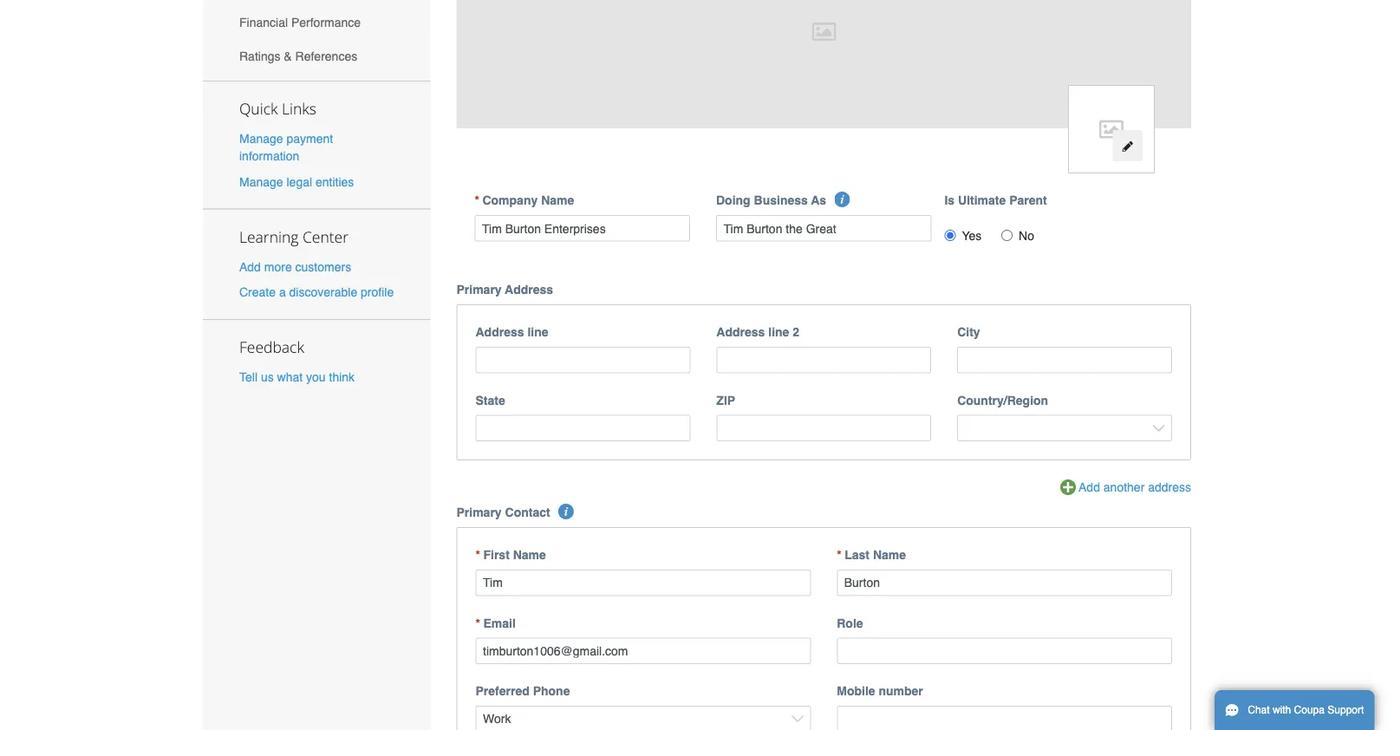 Task type: vqa. For each thing, say whether or not it's contained in the screenshot.
"information"
yes



Task type: describe. For each thing, give the bounding box(es) containing it.
* first name
[[476, 548, 546, 562]]

entities
[[316, 175, 354, 189]]

a
[[279, 285, 286, 299]]

add more customers link
[[239, 260, 351, 274]]

legal
[[287, 175, 312, 189]]

information
[[239, 149, 299, 163]]

Role text field
[[837, 638, 1173, 664]]

ratings & references
[[239, 49, 357, 63]]

role
[[837, 616, 863, 630]]

as
[[811, 193, 827, 207]]

more
[[264, 260, 292, 274]]

background image
[[457, 0, 1192, 128]]

address up the address line at top
[[505, 283, 553, 297]]

primary for primary address
[[457, 283, 502, 297]]

tell us what you think button
[[239, 368, 355, 386]]

* for * company name
[[475, 193, 480, 207]]

City text field
[[958, 347, 1172, 373]]

additional information image for doing business as
[[835, 192, 850, 207]]

last
[[845, 548, 870, 562]]

additional information image for primary contact
[[558, 504, 574, 519]]

* for * email
[[476, 616, 480, 630]]

state
[[476, 393, 505, 407]]

tell
[[239, 370, 258, 384]]

what
[[277, 370, 303, 384]]

name for * last name
[[873, 548, 906, 562]]

address for address line 2
[[717, 325, 765, 339]]

mobile
[[837, 684, 876, 698]]

you
[[306, 370, 326, 384]]

primary address
[[457, 283, 553, 297]]

think
[[329, 370, 355, 384]]

address for address line
[[476, 325, 524, 339]]

learning center
[[239, 226, 349, 247]]

quick
[[239, 99, 278, 119]]

country/region
[[958, 393, 1049, 407]]

address line
[[476, 325, 549, 339]]

line for address line
[[528, 325, 549, 339]]

* last name
[[837, 548, 906, 562]]

learning
[[239, 226, 299, 247]]

quick links
[[239, 99, 316, 119]]

logo image
[[1068, 85, 1155, 174]]

feedback
[[239, 337, 304, 357]]

manage legal entities
[[239, 175, 354, 189]]

city
[[958, 325, 981, 339]]

contact
[[505, 506, 550, 519]]

Doing Business As text field
[[716, 215, 932, 242]]

manage for manage legal entities
[[239, 175, 283, 189]]

add for add another address
[[1079, 481, 1100, 494]]

create a discoverable profile
[[239, 285, 394, 299]]

chat with coupa support
[[1248, 704, 1364, 716]]

email
[[483, 616, 516, 630]]

Address line text field
[[476, 347, 691, 373]]

ZIP text field
[[717, 415, 932, 442]]

create
[[239, 285, 276, 299]]

name for * first name
[[513, 548, 546, 562]]

address
[[1148, 481, 1192, 494]]

&
[[284, 49, 292, 63]]

center
[[303, 226, 349, 247]]



Task type: locate. For each thing, give the bounding box(es) containing it.
2 manage from the top
[[239, 175, 283, 189]]

primary up the address line at top
[[457, 283, 502, 297]]

address left the 2 at the right
[[717, 325, 765, 339]]

manage down information
[[239, 175, 283, 189]]

first
[[483, 548, 510, 562]]

doing business as
[[716, 193, 827, 207]]

State text field
[[476, 415, 691, 442]]

preferred phone
[[476, 684, 570, 698]]

performance
[[291, 15, 361, 29]]

manage payment information link
[[239, 132, 333, 163]]

number
[[879, 684, 923, 698]]

* for * first name
[[476, 548, 480, 562]]

2 line from the left
[[769, 325, 790, 339]]

1 line from the left
[[528, 325, 549, 339]]

add
[[239, 260, 261, 274], [1079, 481, 1100, 494]]

tell us what you think
[[239, 370, 355, 384]]

name for * company name
[[541, 193, 574, 207]]

add for add more customers
[[239, 260, 261, 274]]

links
[[282, 99, 316, 119]]

2 primary from the top
[[457, 506, 502, 519]]

Address line 2 text field
[[717, 347, 932, 373]]

create a discoverable profile link
[[239, 285, 394, 299]]

name right company
[[541, 193, 574, 207]]

is ultimate parent
[[945, 193, 1047, 207]]

profile
[[361, 285, 394, 299]]

1 vertical spatial add
[[1079, 481, 1100, 494]]

with
[[1273, 704, 1292, 716]]

financial
[[239, 15, 288, 29]]

add inside button
[[1079, 481, 1100, 494]]

manage
[[239, 132, 283, 146], [239, 175, 283, 189]]

us
[[261, 370, 274, 384]]

additional information image right contact
[[558, 504, 574, 519]]

primary for primary contact
[[457, 506, 502, 519]]

1 horizontal spatial add
[[1079, 481, 1100, 494]]

line up address line text field
[[528, 325, 549, 339]]

mobile number
[[837, 684, 923, 698]]

0 horizontal spatial add
[[239, 260, 261, 274]]

1 vertical spatial additional information image
[[558, 504, 574, 519]]

None text field
[[475, 215, 690, 242]]

manage up information
[[239, 132, 283, 146]]

2
[[793, 325, 800, 339]]

ratings & references link
[[203, 39, 431, 73]]

no
[[1019, 229, 1035, 243]]

manage for manage payment information
[[239, 132, 283, 146]]

0 vertical spatial primary
[[457, 283, 502, 297]]

address
[[505, 283, 553, 297], [476, 325, 524, 339], [717, 325, 765, 339]]

primary
[[457, 283, 502, 297], [457, 506, 502, 519]]

doing
[[716, 193, 751, 207]]

is
[[945, 193, 955, 207]]

1 primary from the top
[[457, 283, 502, 297]]

line
[[528, 325, 549, 339], [769, 325, 790, 339]]

add another address
[[1079, 481, 1192, 494]]

add more customers
[[239, 260, 351, 274]]

additional information image
[[835, 192, 850, 207], [558, 504, 574, 519]]

None text field
[[476, 570, 811, 596], [837, 570, 1173, 596], [476, 638, 811, 664], [476, 570, 811, 596], [837, 570, 1173, 596], [476, 638, 811, 664]]

yes
[[962, 229, 982, 243]]

add up the create
[[239, 260, 261, 274]]

chat with coupa support button
[[1215, 690, 1375, 730]]

discoverable
[[289, 285, 357, 299]]

coupa
[[1294, 704, 1325, 716]]

*
[[475, 193, 480, 207], [476, 548, 480, 562], [837, 548, 842, 562], [476, 616, 480, 630]]

financial performance link
[[203, 6, 431, 39]]

parent
[[1010, 193, 1047, 207]]

additional information image right as
[[835, 192, 850, 207]]

financial performance
[[239, 15, 361, 29]]

address down primary address
[[476, 325, 524, 339]]

* left the first
[[476, 548, 480, 562]]

chat
[[1248, 704, 1270, 716]]

1 vertical spatial manage
[[239, 175, 283, 189]]

0 horizontal spatial additional information image
[[558, 504, 574, 519]]

change image image
[[1122, 140, 1134, 152]]

1 horizontal spatial line
[[769, 325, 790, 339]]

Mobile number text field
[[837, 706, 1173, 730]]

manage payment information
[[239, 132, 333, 163]]

None radio
[[945, 230, 956, 241]]

payment
[[287, 132, 333, 146]]

name
[[541, 193, 574, 207], [513, 548, 546, 562], [873, 548, 906, 562]]

ultimate
[[958, 193, 1006, 207]]

add left another
[[1079, 481, 1100, 494]]

another
[[1104, 481, 1145, 494]]

name right last
[[873, 548, 906, 562]]

None radio
[[1002, 230, 1013, 241]]

0 vertical spatial add
[[239, 260, 261, 274]]

primary contact
[[457, 506, 550, 519]]

* company name
[[475, 193, 574, 207]]

company
[[483, 193, 538, 207]]

manage legal entities link
[[239, 175, 354, 189]]

* for * last name
[[837, 548, 842, 562]]

name right the first
[[513, 548, 546, 562]]

references
[[295, 49, 357, 63]]

* email
[[476, 616, 516, 630]]

0 horizontal spatial line
[[528, 325, 549, 339]]

ratings
[[239, 49, 281, 63]]

add another address button
[[1061, 479, 1192, 498]]

0 vertical spatial manage
[[239, 132, 283, 146]]

1 vertical spatial primary
[[457, 506, 502, 519]]

0 vertical spatial additional information image
[[835, 192, 850, 207]]

1 manage from the top
[[239, 132, 283, 146]]

* left email
[[476, 616, 480, 630]]

address line 2
[[717, 325, 800, 339]]

* left company
[[475, 193, 480, 207]]

line for address line 2
[[769, 325, 790, 339]]

zip
[[717, 393, 736, 407]]

* left last
[[837, 548, 842, 562]]

business
[[754, 193, 808, 207]]

manage inside manage payment information
[[239, 132, 283, 146]]

primary up the first
[[457, 506, 502, 519]]

1 horizontal spatial additional information image
[[835, 192, 850, 207]]

phone
[[533, 684, 570, 698]]

line left the 2 at the right
[[769, 325, 790, 339]]

preferred
[[476, 684, 530, 698]]

support
[[1328, 704, 1364, 716]]

customers
[[295, 260, 351, 274]]



